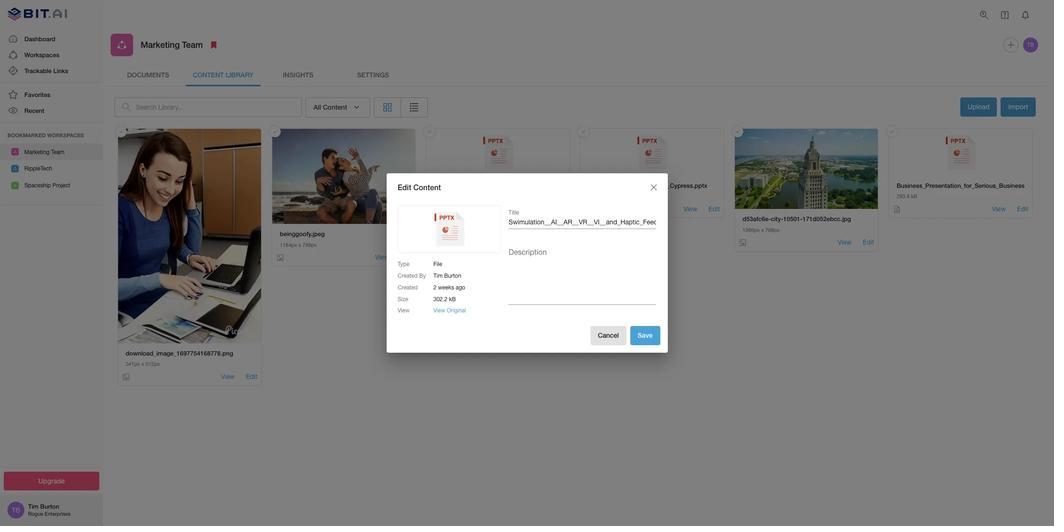 Task type: describe. For each thing, give the bounding box(es) containing it.
import
[[1009, 103, 1029, 111]]

save button
[[630, 326, 660, 345]]

tim burton
[[434, 273, 461, 279]]

rogue
[[28, 512, 43, 517]]

insights
[[283, 71, 313, 79]]

1366px
[[743, 227, 760, 233]]

edit link for beinggoofy.jpeg
[[400, 253, 412, 263]]

marketing team inside button
[[24, 149, 65, 155]]

download_image_1697754168778.png 341px x 512px
[[126, 350, 233, 367]]

edit link for download_image_1697754168778.png
[[246, 373, 257, 382]]

recent button
[[0, 103, 103, 119]]

ago
[[456, 284, 465, 291]]

spaceship project
[[24, 182, 70, 189]]

cancel button
[[591, 326, 627, 345]]

content for edit content
[[413, 183, 441, 192]]

302.2
[[434, 296, 448, 303]]

dashboard button
[[0, 31, 103, 47]]

burton for tim burton rogue enterprises
[[40, 503, 59, 511]]

edit for beinggoofy.jpeg
[[400, 254, 412, 261]]

links
[[53, 67, 68, 75]]

789px
[[303, 242, 317, 248]]

edit content
[[398, 183, 441, 192]]

view link for beinggoofy.jpeg
[[375, 253, 389, 263]]

trackable
[[24, 67, 52, 75]]

bookmarked workspaces
[[8, 132, 84, 138]]

2 weeks ago
[[434, 284, 465, 291]]

content library
[[193, 71, 254, 79]]

original
[[447, 308, 466, 314]]

team inside button
[[51, 149, 65, 155]]

tab list containing documents
[[111, 64, 1040, 86]]

edit for business_presentation_for_serious_business.pptx
[[1017, 205, 1029, 213]]

tim burton rogue enterprises
[[28, 503, 71, 517]]

Title text field
[[509, 217, 657, 229]]

edit for download_image_1697754168778.png
[[246, 373, 257, 381]]

weeks
[[438, 284, 454, 291]]

all content
[[314, 103, 347, 111]]

library
[[226, 71, 254, 79]]

workspaces
[[24, 51, 59, 58]]

city-
[[771, 215, 783, 223]]

upgrade button
[[4, 472, 99, 491]]

enterprises
[[45, 512, 71, 517]]

project
[[53, 182, 70, 189]]

341px
[[126, 362, 140, 367]]

view link for business_presentation_for_serious_business.pptx
[[992, 205, 1006, 214]]

burton for tim burton
[[444, 273, 461, 279]]

bookmarked
[[8, 132, 46, 138]]

workspaces button
[[0, 47, 103, 63]]

2
[[434, 284, 437, 291]]

trackable links button
[[0, 63, 103, 79]]

10501-
[[783, 215, 803, 223]]

the_south__the_art_of_the_cypress.pptx
[[588, 182, 708, 189]]

favorites
[[24, 91, 50, 99]]

edit inside dialog
[[398, 183, 411, 192]]

save
[[638, 332, 653, 340]]

view link for d53afc6e-city-10501-171d052ebcc.jpg
[[838, 238, 852, 248]]

size
[[398, 296, 408, 303]]

by
[[419, 273, 426, 279]]

content for all content
[[323, 103, 347, 111]]

x inside d53afc6e-city-10501-171d052ebcc.jpg 1366px x 768px
[[761, 227, 764, 233]]

edit content dialog
[[387, 174, 668, 353]]

upgrade
[[38, 477, 65, 485]]

edit for d53afc6e-
[[863, 239, 874, 246]]

rippletech
[[24, 166, 52, 172]]

1 horizontal spatial team
[[182, 40, 203, 50]]

beinggoofy.jpeg 1184px x 789px
[[280, 230, 325, 248]]

trackable links
[[24, 67, 68, 75]]

tim for tim burton
[[434, 273, 443, 279]]

recent
[[24, 107, 44, 115]]

business_presentation_for_serious_business.pptx
[[897, 182, 1039, 189]]

Description text field
[[509, 247, 657, 302]]

512px
[[146, 362, 160, 367]]



Task type: locate. For each thing, give the bounding box(es) containing it.
remove bookmark image
[[208, 39, 219, 51]]

marketing team down bookmarked workspaces
[[24, 149, 65, 155]]

type
[[398, 261, 410, 268]]

1 vertical spatial marketing team
[[24, 149, 65, 155]]

2 vertical spatial content
[[413, 183, 441, 192]]

edit link for business_presentation_for_serious_business.pptx
[[1017, 205, 1029, 214]]

x for download_image_1697754168778.png
[[141, 362, 144, 367]]

0 vertical spatial x
[[761, 227, 764, 233]]

upload button
[[960, 98, 997, 117], [960, 98, 997, 117]]

1 horizontal spatial x
[[299, 242, 301, 248]]

1 vertical spatial tim
[[28, 503, 39, 511]]

1 vertical spatial marketing
[[24, 149, 49, 155]]

marketing up documents
[[141, 40, 180, 50]]

beinggoofy.jpeg
[[280, 230, 325, 238]]

2 horizontal spatial x
[[761, 227, 764, 233]]

created down type
[[398, 273, 418, 279]]

tim inside tim burton rogue enterprises
[[28, 503, 39, 511]]

0 vertical spatial kb
[[911, 194, 918, 199]]

1 vertical spatial x
[[299, 242, 301, 248]]

group
[[374, 98, 428, 117]]

edit link for d53afc6e-city-10501-171d052ebcc.jpg
[[863, 238, 874, 248]]

d53afc6e-city-10501-171d052ebcc.jpg 1366px x 768px
[[743, 215, 851, 233]]

1184px
[[280, 242, 297, 248]]

marketing team
[[141, 40, 203, 50], [24, 149, 65, 155]]

x inside download_image_1697754168778.png 341px x 512px
[[141, 362, 144, 367]]

1 horizontal spatial tim
[[434, 273, 443, 279]]

kb up view original link
[[449, 296, 456, 303]]

302.2 kb
[[434, 296, 456, 303]]

settings
[[357, 71, 389, 79]]

created for created by
[[398, 273, 418, 279]]

download_image_1697754168778.png image
[[118, 129, 261, 343]]

created down the created by
[[398, 284, 418, 291]]

1 horizontal spatial content
[[323, 103, 347, 111]]

tim
[[434, 273, 443, 279], [28, 503, 39, 511]]

Search Library... search field
[[136, 98, 302, 117]]

171d052ebcc.jpg
[[803, 215, 851, 223]]

dashboard
[[24, 35, 55, 42]]

content library link
[[186, 64, 261, 86]]

tim down file at left
[[434, 273, 443, 279]]

cancel
[[598, 332, 619, 340]]

1 vertical spatial tb
[[12, 507, 20, 514]]

import button
[[1001, 98, 1036, 117]]

file
[[434, 261, 442, 268]]

1 horizontal spatial burton
[[444, 273, 461, 279]]

0 vertical spatial marketing
[[141, 40, 180, 50]]

created for created
[[398, 284, 418, 291]]

marketing up rippletech
[[24, 149, 49, 155]]

content inside dialog
[[413, 183, 441, 192]]

burton inside tim burton rogue enterprises
[[40, 503, 59, 511]]

0 horizontal spatial tim
[[28, 503, 39, 511]]

burton up "2 weeks ago"
[[444, 273, 461, 279]]

burton
[[444, 273, 461, 279], [40, 503, 59, 511]]

768px
[[765, 227, 780, 233]]

content inside "button"
[[323, 103, 347, 111]]

view link
[[684, 205, 698, 214], [992, 205, 1006, 214], [838, 238, 852, 248], [375, 253, 389, 263], [221, 373, 235, 382]]

team left remove bookmark icon
[[182, 40, 203, 50]]

documents link
[[111, 64, 186, 86]]

beinggoofy.jpeg image
[[272, 129, 415, 224]]

2 horizontal spatial content
[[413, 183, 441, 192]]

1 vertical spatial content
[[323, 103, 347, 111]]

0 horizontal spatial x
[[141, 362, 144, 367]]

2 created from the top
[[398, 284, 418, 291]]

0 horizontal spatial team
[[51, 149, 65, 155]]

burton inside edit content dialog
[[444, 273, 461, 279]]

tb inside button
[[1027, 42, 1034, 48]]

business_presentation_for_serious_business.pptx 293.9 kb
[[897, 182, 1039, 199]]

1 vertical spatial kb
[[449, 296, 456, 303]]

0 vertical spatial content
[[193, 71, 224, 79]]

0 vertical spatial tim
[[434, 273, 443, 279]]

tim for tim burton rogue enterprises
[[28, 503, 39, 511]]

tb
[[1027, 42, 1034, 48], [12, 507, 20, 514]]

tb button
[[1022, 36, 1040, 54]]

title
[[509, 210, 519, 216]]

created by
[[398, 273, 426, 279]]

team up rippletech button
[[51, 149, 65, 155]]

2 vertical spatial x
[[141, 362, 144, 367]]

1 vertical spatial team
[[51, 149, 65, 155]]

view link for download_image_1697754168778.png
[[221, 373, 235, 382]]

edit link
[[709, 205, 720, 214], [1017, 205, 1029, 214], [863, 238, 874, 248], [400, 253, 412, 263], [246, 373, 257, 382]]

spaceship
[[24, 182, 51, 189]]

d53afc6e city 10501 171d052ebcc.jpg image
[[735, 129, 878, 209]]

rippletech button
[[0, 160, 103, 177]]

0 horizontal spatial kb
[[449, 296, 456, 303]]

marketing team button
[[0, 144, 103, 160]]

0 horizontal spatial marketing team
[[24, 149, 65, 155]]

favorites button
[[0, 87, 103, 103]]

x left 789px
[[299, 242, 301, 248]]

tim up "rogue"
[[28, 503, 39, 511]]

1 vertical spatial burton
[[40, 503, 59, 511]]

x for beinggoofy.jpeg
[[299, 242, 301, 248]]

documents
[[127, 71, 169, 79]]

d53afc6e-
[[743, 215, 771, 223]]

download_image_1697754168778.png
[[126, 350, 233, 357]]

x left 768px
[[761, 227, 764, 233]]

0 vertical spatial team
[[182, 40, 203, 50]]

0 horizontal spatial tb
[[12, 507, 20, 514]]

1 created from the top
[[398, 273, 418, 279]]

0 vertical spatial created
[[398, 273, 418, 279]]

all content button
[[306, 98, 370, 117]]

view
[[684, 205, 698, 213], [992, 205, 1006, 213], [838, 239, 852, 246], [375, 254, 389, 261], [398, 308, 410, 314], [434, 308, 445, 314], [221, 373, 235, 381]]

x inside the beinggoofy.jpeg 1184px x 789px
[[299, 242, 301, 248]]

settings link
[[336, 64, 411, 86]]

x left "512px"
[[141, 362, 144, 367]]

swimulation__ai__ar__vr__vi__and_haptic_feedback.pptx
[[434, 182, 604, 189]]

spaceship project button
[[0, 177, 103, 194]]

all
[[314, 103, 321, 111]]

kb right the 293.9
[[911, 194, 918, 199]]

kb
[[911, 194, 918, 199], [449, 296, 456, 303]]

0 vertical spatial marketing team
[[141, 40, 203, 50]]

kb inside business_presentation_for_serious_business.pptx 293.9 kb
[[911, 194, 918, 199]]

0 horizontal spatial content
[[193, 71, 224, 79]]

0 horizontal spatial marketing
[[24, 149, 49, 155]]

tim inside edit content dialog
[[434, 273, 443, 279]]

1 vertical spatial created
[[398, 284, 418, 291]]

burton up enterprises
[[40, 503, 59, 511]]

0 vertical spatial burton
[[444, 273, 461, 279]]

upload
[[968, 103, 990, 111]]

1 horizontal spatial kb
[[911, 194, 918, 199]]

team
[[182, 40, 203, 50], [51, 149, 65, 155]]

workspaces
[[47, 132, 84, 138]]

1 horizontal spatial marketing
[[141, 40, 180, 50]]

293.9
[[897, 194, 910, 199]]

x
[[761, 227, 764, 233], [299, 242, 301, 248], [141, 362, 144, 367]]

0 horizontal spatial burton
[[40, 503, 59, 511]]

1 horizontal spatial tb
[[1027, 42, 1034, 48]]

0 vertical spatial tb
[[1027, 42, 1034, 48]]

content
[[193, 71, 224, 79], [323, 103, 347, 111], [413, 183, 441, 192]]

created
[[398, 273, 418, 279], [398, 284, 418, 291]]

view original
[[434, 308, 466, 314]]

view original link
[[434, 308, 466, 314]]

marketing
[[141, 40, 180, 50], [24, 149, 49, 155]]

kb inside edit content dialog
[[449, 296, 456, 303]]

marketing inside button
[[24, 149, 49, 155]]

tab list
[[111, 64, 1040, 86]]

insights link
[[261, 64, 336, 86]]

1 horizontal spatial marketing team
[[141, 40, 203, 50]]

edit
[[398, 183, 411, 192], [709, 205, 720, 213], [1017, 205, 1029, 213], [863, 239, 874, 246], [400, 254, 412, 261], [246, 373, 257, 381]]

marketing team up documents
[[141, 40, 203, 50]]



Task type: vqa. For each thing, say whether or not it's contained in the screenshot.


